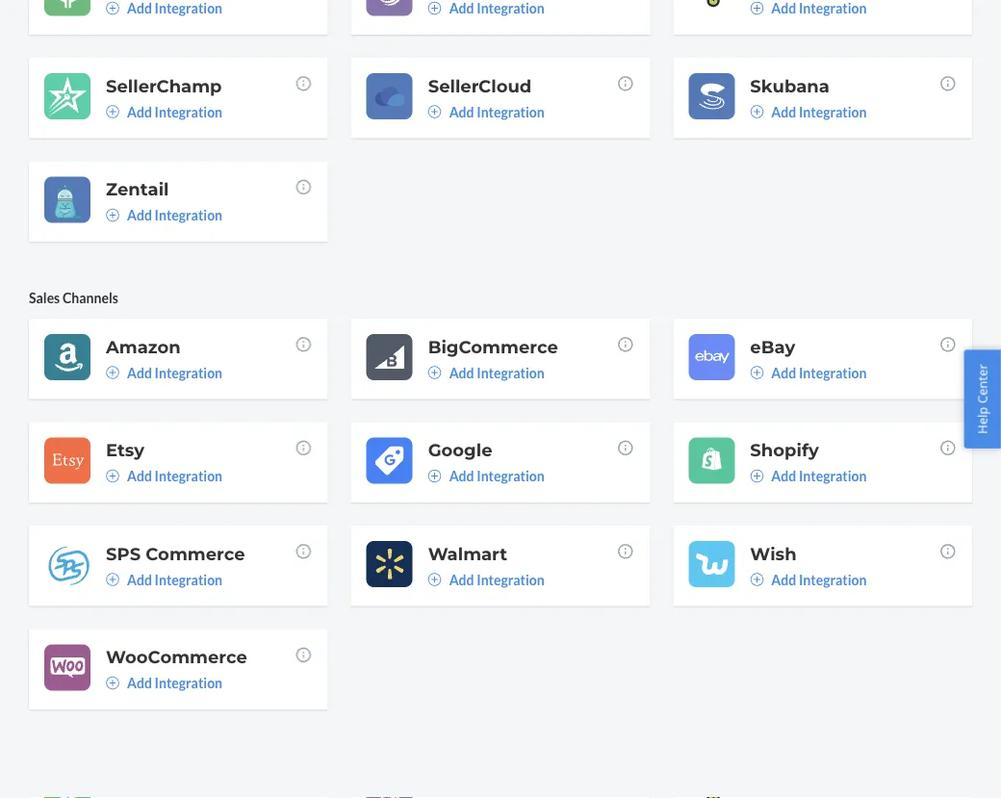 Task type: locate. For each thing, give the bounding box(es) containing it.
add down sellercloud
[[449, 103, 474, 120]]

add integration link down google
[[428, 466, 545, 486]]

sales channels
[[29, 289, 118, 306]]

add integration down skubana
[[771, 103, 867, 120]]

add integration down zentail
[[127, 207, 222, 223]]

sales
[[29, 289, 60, 306]]

add integration down etsy
[[127, 468, 222, 484]]

add
[[127, 103, 152, 120], [449, 103, 474, 120], [771, 103, 796, 120], [127, 207, 152, 223], [127, 364, 152, 381], [449, 364, 474, 381], [771, 364, 796, 381], [127, 468, 152, 484], [449, 468, 474, 484], [771, 468, 796, 484], [127, 571, 152, 588], [449, 571, 474, 588], [771, 571, 796, 588], [127, 675, 152, 691]]

add down woocommerce
[[127, 675, 152, 691]]

add down walmart
[[449, 571, 474, 588]]

add integration link for sellerchamp
[[106, 102, 222, 121]]

add integration down sellerchamp
[[127, 103, 222, 120]]

add integration link down amazon on the left of page
[[106, 363, 222, 382]]

add integration link down zentail
[[106, 205, 222, 225]]

add for ebay
[[771, 364, 796, 381]]

integration for google
[[477, 468, 545, 484]]

plus circle image down bigcommerce
[[428, 366, 442, 379]]

add integration link for google
[[428, 466, 545, 486]]

add integration link for woocommerce
[[106, 673, 222, 693]]

add down skubana
[[771, 103, 796, 120]]

add down ebay
[[771, 364, 796, 381]]

add integration for wish
[[771, 571, 867, 588]]

add integration down "shopify"
[[771, 468, 867, 484]]

plus circle image for google
[[428, 469, 442, 483]]

help center
[[974, 364, 991, 434]]

add integration link down wish at the right bottom of the page
[[750, 570, 867, 589]]

add integration for etsy
[[127, 468, 222, 484]]

add down wish at the right bottom of the page
[[771, 571, 796, 588]]

sellerchamp
[[106, 75, 222, 96]]

add integration for sellerchamp
[[127, 103, 222, 120]]

add integration for zentail
[[127, 207, 222, 223]]

add integration link for sellercloud
[[428, 102, 545, 121]]

add integration for ebay
[[771, 364, 867, 381]]

add down "shopify"
[[771, 468, 796, 484]]

add for bigcommerce
[[449, 364, 474, 381]]

integration for walmart
[[477, 571, 545, 588]]

add down sps
[[127, 571, 152, 588]]

add for woocommerce
[[127, 675, 152, 691]]

add down zentail
[[127, 207, 152, 223]]

add integration
[[127, 103, 222, 120], [449, 103, 545, 120], [771, 103, 867, 120], [127, 207, 222, 223], [127, 364, 222, 381], [449, 364, 545, 381], [771, 364, 867, 381], [127, 468, 222, 484], [449, 468, 545, 484], [771, 468, 867, 484], [127, 571, 222, 588], [449, 571, 545, 588], [771, 571, 867, 588], [127, 675, 222, 691]]

add integration link down ebay
[[750, 363, 867, 382]]

skubana
[[750, 75, 830, 96]]

add integration for woocommerce
[[127, 675, 222, 691]]

plus circle image
[[106, 1, 119, 15], [428, 1, 442, 15], [750, 1, 764, 15], [106, 208, 119, 222], [106, 366, 119, 379], [428, 366, 442, 379], [428, 469, 442, 483], [106, 573, 119, 586], [750, 573, 764, 586]]

add integration link down woocommerce
[[106, 673, 222, 693]]

plus circle image for amazon
[[106, 366, 119, 379]]

plus circle image up sellercloud
[[428, 1, 442, 15]]

add integration link down "shopify"
[[750, 466, 867, 486]]

plus circle image down sps
[[106, 573, 119, 586]]

etsy
[[106, 439, 144, 461]]

plus circle image down sellerchamp
[[106, 105, 119, 118]]

add integration link down bigcommerce
[[428, 363, 545, 382]]

add down amazon on the left of page
[[127, 364, 152, 381]]

add integration link down etsy
[[106, 466, 222, 486]]

plus circle image down walmart
[[428, 573, 442, 586]]

integration
[[155, 103, 222, 120], [477, 103, 545, 120], [799, 103, 867, 120], [155, 207, 222, 223], [155, 364, 222, 381], [477, 364, 545, 381], [799, 364, 867, 381], [155, 468, 222, 484], [477, 468, 545, 484], [799, 468, 867, 484], [155, 571, 222, 588], [477, 571, 545, 588], [799, 571, 867, 588], [155, 675, 222, 691]]

add integration down woocommerce
[[127, 675, 222, 691]]

add integration link for shopify
[[750, 466, 867, 486]]

add integration down bigcommerce
[[449, 364, 545, 381]]

plus circle image down woocommerce
[[106, 676, 119, 690]]

plus circle image down ebay
[[750, 366, 764, 379]]

add for google
[[449, 468, 474, 484]]

plus circle image down etsy
[[106, 469, 119, 483]]

add integration link down sellerchamp
[[106, 102, 222, 121]]

plus circle image down amazon on the left of page
[[106, 366, 119, 379]]

plus circle image for woocommerce
[[106, 676, 119, 690]]

plus circle image down zentail
[[106, 208, 119, 222]]

plus circle image down "shopify"
[[750, 469, 764, 483]]

add integration down google
[[449, 468, 545, 484]]

add integration link down sps commerce on the left bottom of page
[[106, 570, 222, 589]]

add integration link
[[106, 102, 222, 121], [428, 102, 545, 121], [750, 102, 867, 121], [106, 205, 222, 225], [106, 363, 222, 382], [428, 363, 545, 382], [750, 363, 867, 382], [106, 466, 222, 486], [428, 466, 545, 486], [750, 466, 867, 486], [106, 570, 222, 589], [428, 570, 545, 589], [750, 570, 867, 589], [106, 673, 222, 693]]

plus circle image down google
[[428, 469, 442, 483]]

integration for wish
[[799, 571, 867, 588]]

add integration for shopify
[[771, 468, 867, 484]]

ebay
[[750, 336, 795, 357]]

add down bigcommerce
[[449, 364, 474, 381]]

add integration for walmart
[[449, 571, 545, 588]]

plus circle image for sps commerce
[[106, 573, 119, 586]]

add integration link for skubana
[[750, 102, 867, 121]]

add integration link for bigcommerce
[[428, 363, 545, 382]]

zentail
[[106, 178, 169, 200]]

add down sellerchamp
[[127, 103, 152, 120]]

add integration down sps commerce on the left bottom of page
[[127, 571, 222, 588]]

add integration down sellercloud
[[449, 103, 545, 120]]

integration for shopify
[[799, 468, 867, 484]]

integration for sellerchamp
[[155, 103, 222, 120]]

add down etsy
[[127, 468, 152, 484]]

add for wish
[[771, 571, 796, 588]]

plus circle image down wish at the right bottom of the page
[[750, 573, 764, 586]]

add down google
[[449, 468, 474, 484]]

add integration link down walmart
[[428, 570, 545, 589]]

commerce
[[146, 543, 245, 564]]

add integration link down skubana
[[750, 102, 867, 121]]

add integration down walmart
[[449, 571, 545, 588]]

plus circle image down skubana
[[750, 105, 764, 118]]

integration for ebay
[[799, 364, 867, 381]]

plus circle image
[[106, 105, 119, 118], [428, 105, 442, 118], [750, 105, 764, 118], [750, 366, 764, 379], [106, 469, 119, 483], [750, 469, 764, 483], [428, 573, 442, 586], [106, 676, 119, 690]]

add integration down amazon on the left of page
[[127, 364, 222, 381]]

plus circle image down sellercloud
[[428, 105, 442, 118]]

add integration for skubana
[[771, 103, 867, 120]]

add integration down ebay
[[771, 364, 867, 381]]

add integration down wish at the right bottom of the page
[[771, 571, 867, 588]]

add for sps commerce
[[127, 571, 152, 588]]

add integration link down sellercloud
[[428, 102, 545, 121]]



Task type: vqa. For each thing, say whether or not it's contained in the screenshot.
Use inside the Use Flexport'S International Freight Service To Import Goods Directly From Your Supplier Or A Nearby Port.
no



Task type: describe. For each thing, give the bounding box(es) containing it.
plus circle image up sellerchamp
[[106, 1, 119, 15]]

amazon
[[106, 336, 181, 357]]

plus circle image for skubana
[[750, 105, 764, 118]]

sellercloud
[[428, 75, 532, 96]]

plus circle image for bigcommerce
[[428, 366, 442, 379]]

integration for etsy
[[155, 468, 222, 484]]

plus circle image for sellercloud
[[428, 105, 442, 118]]

plus circle image for zentail
[[106, 208, 119, 222]]

add integration link for etsy
[[106, 466, 222, 486]]

add integration for bigcommerce
[[449, 364, 545, 381]]

integration for zentail
[[155, 207, 222, 223]]

plus circle image for shopify
[[750, 469, 764, 483]]

add integration link for zentail
[[106, 205, 222, 225]]

google
[[428, 439, 492, 461]]

add integration for google
[[449, 468, 545, 484]]

add for shopify
[[771, 468, 796, 484]]

add for walmart
[[449, 571, 474, 588]]

help center button
[[964, 350, 1001, 448]]

walmart
[[428, 543, 507, 564]]

add integration link for amazon
[[106, 363, 222, 382]]

bigcommerce
[[428, 336, 558, 357]]

plus circle image for sellerchamp
[[106, 105, 119, 118]]

plus circle image for ebay
[[750, 366, 764, 379]]

add for etsy
[[127, 468, 152, 484]]

add integration link for ebay
[[750, 363, 867, 382]]

add integration link for walmart
[[428, 570, 545, 589]]

wish
[[750, 543, 797, 564]]

woocommerce
[[106, 646, 247, 668]]

add integration link for wish
[[750, 570, 867, 589]]

plus circle image for wish
[[750, 573, 764, 586]]

add for sellercloud
[[449, 103, 474, 120]]

help
[[974, 407, 991, 434]]

integration for woocommerce
[[155, 675, 222, 691]]

sps
[[106, 543, 141, 564]]

add integration for sellercloud
[[449, 103, 545, 120]]

center
[[974, 364, 991, 404]]

plus circle image for etsy
[[106, 469, 119, 483]]

add integration link for sps commerce
[[106, 570, 222, 589]]

integration for sps commerce
[[155, 571, 222, 588]]

integration for bigcommerce
[[477, 364, 545, 381]]

add for skubana
[[771, 103, 796, 120]]

add integration for sps commerce
[[127, 571, 222, 588]]

add for sellerchamp
[[127, 103, 152, 120]]

add for amazon
[[127, 364, 152, 381]]

integration for skubana
[[799, 103, 867, 120]]

integration for amazon
[[155, 364, 222, 381]]

plus circle image for walmart
[[428, 573, 442, 586]]

plus circle image up skubana
[[750, 1, 764, 15]]

sps commerce
[[106, 543, 245, 564]]

channels
[[63, 289, 118, 306]]

shopify
[[750, 439, 819, 461]]

integration for sellercloud
[[477, 103, 545, 120]]

add for zentail
[[127, 207, 152, 223]]

add integration for amazon
[[127, 364, 222, 381]]



